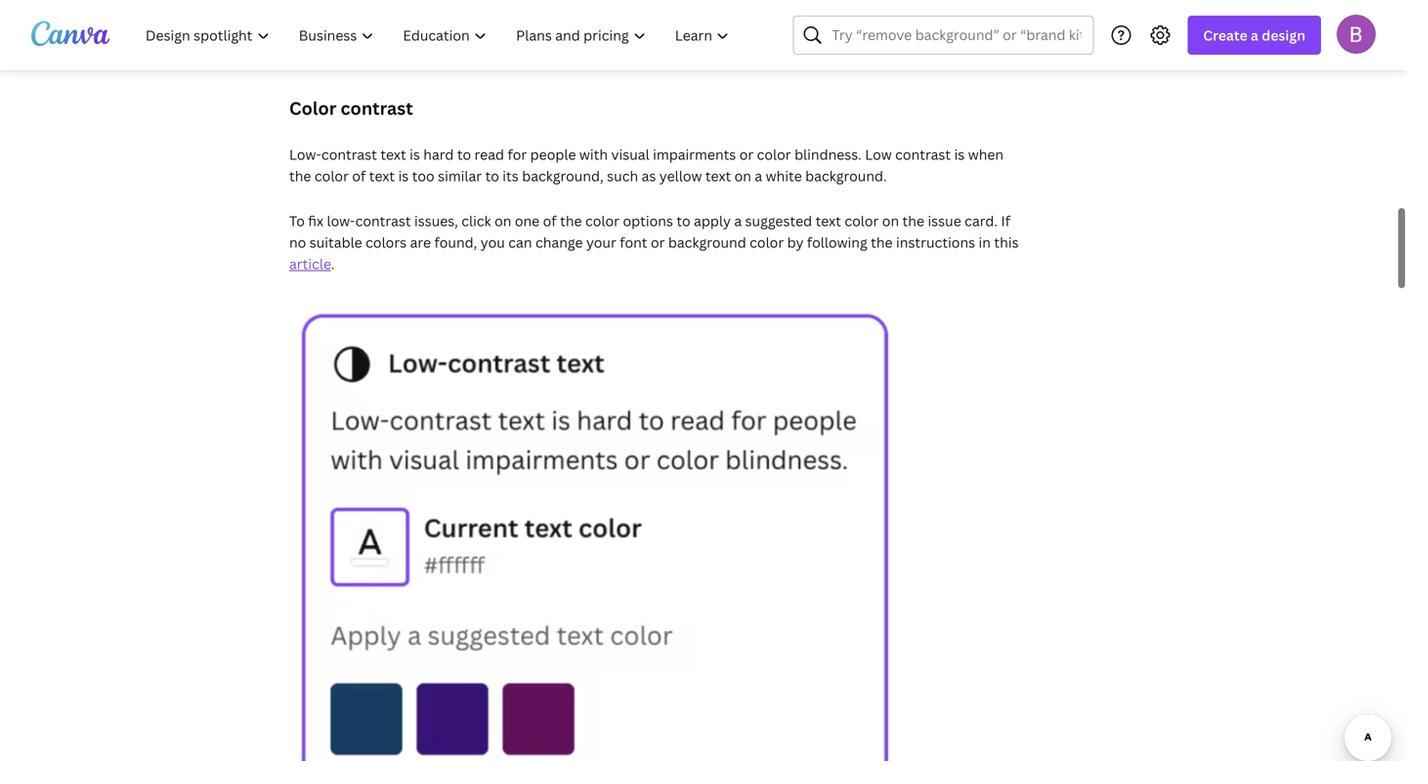 Task type: locate. For each thing, give the bounding box(es) containing it.
issue
[[928, 212, 961, 230]]

is left when
[[954, 145, 965, 164]]

when
[[968, 145, 1004, 164]]

a left design
[[1251, 26, 1259, 44]]

instructions
[[896, 233, 976, 252]]

to left 'its'
[[485, 167, 499, 185]]

background,
[[522, 167, 604, 185]]

to
[[457, 145, 471, 164], [485, 167, 499, 185], [677, 212, 691, 230]]

or
[[740, 145, 754, 164], [651, 233, 665, 252]]

2 horizontal spatial to
[[677, 212, 691, 230]]

1 vertical spatial a
[[755, 167, 763, 185]]

1 horizontal spatial is
[[410, 145, 420, 164]]

apply
[[694, 212, 731, 230]]

1 horizontal spatial to
[[485, 167, 499, 185]]

of up 'low-' at left top
[[352, 167, 366, 185]]

design
[[1262, 26, 1306, 44]]

color up your
[[585, 212, 620, 230]]

0 vertical spatial to
[[457, 145, 471, 164]]

of inside "to fix low-contrast issues, click on one of the color options to apply a suggested text color on the issue card. if no suitable colors are found, you can change your font or background color by following the instructions in this article ."
[[543, 212, 557, 230]]

low-
[[327, 212, 355, 230]]

text up following
[[816, 212, 841, 230]]

click
[[462, 212, 491, 230]]

to left 'apply'
[[677, 212, 691, 230]]

on
[[735, 167, 752, 185], [495, 212, 512, 230], [882, 212, 899, 230]]

issues,
[[414, 212, 458, 230]]

visual
[[611, 145, 650, 164]]

of right one
[[543, 212, 557, 230]]

text inside "to fix low-contrast issues, click on one of the color options to apply a suggested text color on the issue card. if no suitable colors are found, you can change your font or background color by following the instructions in this article ."
[[816, 212, 841, 230]]

is left "too"
[[398, 167, 409, 185]]

1 horizontal spatial of
[[543, 212, 557, 230]]

color contrast
[[289, 96, 413, 120]]

one
[[515, 212, 540, 230]]

options
[[623, 212, 673, 230]]

on left white
[[735, 167, 752, 185]]

a left white
[[755, 167, 763, 185]]

the
[[289, 167, 311, 185], [560, 212, 582, 230], [903, 212, 925, 230], [871, 233, 893, 252]]

0 horizontal spatial of
[[352, 167, 366, 185]]

a inside "to fix low-contrast issues, click on one of the color options to apply a suggested text color on the issue card. if no suitable colors are found, you can change your font or background color by following the instructions in this article ."
[[734, 212, 742, 230]]

1 horizontal spatial a
[[755, 167, 763, 185]]

0 vertical spatial a
[[1251, 26, 1259, 44]]

contrast inside "to fix low-contrast issues, click on one of the color options to apply a suggested text color on the issue card. if no suitable colors are found, you can change your font or background color by following the instructions in this article ."
[[355, 212, 411, 230]]

following
[[807, 233, 868, 252]]

suggested
[[745, 212, 812, 230]]

of
[[352, 167, 366, 185], [543, 212, 557, 230]]

a
[[1251, 26, 1259, 44], [755, 167, 763, 185], [734, 212, 742, 230]]

you
[[481, 233, 505, 252]]

a right 'apply'
[[734, 212, 742, 230]]

2 horizontal spatial a
[[1251, 26, 1259, 44]]

or right 'impairments'
[[740, 145, 754, 164]]

contrast up colors
[[355, 212, 411, 230]]

color down low-
[[315, 167, 349, 185]]

suitable
[[310, 233, 362, 252]]

on inside low-contrast text is hard to read for people with visual impairments or color blindness. low contrast is when the color of text is too similar to its background, such as yellow text on a white background.
[[735, 167, 752, 185]]

1 horizontal spatial or
[[740, 145, 754, 164]]

if
[[1001, 212, 1011, 230]]

with
[[579, 145, 608, 164]]

2 vertical spatial to
[[677, 212, 691, 230]]

contrast right color
[[341, 96, 413, 120]]

1 vertical spatial of
[[543, 212, 557, 230]]

a inside "dropdown button"
[[1251, 26, 1259, 44]]

on up the instructions
[[882, 212, 899, 230]]

0 vertical spatial of
[[352, 167, 366, 185]]

the down low-
[[289, 167, 311, 185]]

0 horizontal spatial or
[[651, 233, 665, 252]]

text left "too"
[[369, 167, 395, 185]]

article
[[289, 255, 331, 273]]

bob builder image
[[1337, 14, 1376, 54]]

text
[[381, 145, 406, 164], [369, 167, 395, 185], [706, 167, 731, 185], [816, 212, 841, 230]]

2 vertical spatial a
[[734, 212, 742, 230]]

blindness.
[[795, 145, 862, 164]]

Try "remove background" or "brand kit" search field
[[832, 17, 1081, 54]]

or down options
[[651, 233, 665, 252]]

2 horizontal spatial is
[[954, 145, 965, 164]]

contrast
[[341, 96, 413, 120], [321, 145, 377, 164], [895, 145, 951, 164], [355, 212, 411, 230]]

colors
[[366, 233, 407, 252]]

0 vertical spatial or
[[740, 145, 754, 164]]

create
[[1204, 26, 1248, 44]]

0 horizontal spatial a
[[734, 212, 742, 230]]

1 vertical spatial or
[[651, 233, 665, 252]]

or inside low-contrast text is hard to read for people with visual impairments or color blindness. low contrast is when the color of text is too similar to its background, such as yellow text on a white background.
[[740, 145, 754, 164]]

.
[[331, 255, 335, 273]]

1 horizontal spatial on
[[735, 167, 752, 185]]

on up you
[[495, 212, 512, 230]]

font
[[620, 233, 648, 252]]

background
[[668, 233, 746, 252]]

yellow
[[660, 167, 702, 185]]

similar
[[438, 167, 482, 185]]

is
[[410, 145, 420, 164], [954, 145, 965, 164], [398, 167, 409, 185]]

color
[[757, 145, 791, 164], [315, 167, 349, 185], [585, 212, 620, 230], [845, 212, 879, 230], [750, 233, 784, 252]]

too
[[412, 167, 435, 185]]

is up "too"
[[410, 145, 420, 164]]

found,
[[434, 233, 477, 252]]

to up similar
[[457, 145, 471, 164]]

in
[[979, 233, 991, 252]]



Task type: describe. For each thing, give the bounding box(es) containing it.
low
[[865, 145, 892, 164]]

read
[[475, 145, 504, 164]]

contrast right "low"
[[895, 145, 951, 164]]

your
[[586, 233, 617, 252]]

text down 'impairments'
[[706, 167, 731, 185]]

create a design
[[1204, 26, 1306, 44]]

color down 'suggested'
[[750, 233, 784, 252]]

change
[[536, 233, 583, 252]]

0 horizontal spatial to
[[457, 145, 471, 164]]

low-
[[289, 145, 321, 164]]

0 horizontal spatial on
[[495, 212, 512, 230]]

background.
[[806, 167, 887, 185]]

are
[[410, 233, 431, 252]]

1 vertical spatial to
[[485, 167, 499, 185]]

2 horizontal spatial on
[[882, 212, 899, 230]]

such
[[607, 167, 638, 185]]

a inside low-contrast text is hard to read for people with visual impairments or color blindness. low contrast is when the color of text is too similar to its background, such as yellow text on a white background.
[[755, 167, 763, 185]]

for
[[508, 145, 527, 164]]

the up change
[[560, 212, 582, 230]]

top level navigation element
[[133, 16, 746, 55]]

of inside low-contrast text is hard to read for people with visual impairments or color blindness. low contrast is when the color of text is too similar to its background, such as yellow text on a white background.
[[352, 167, 366, 185]]

card.
[[965, 212, 998, 230]]

fix
[[308, 212, 324, 230]]

no
[[289, 233, 306, 252]]

can
[[508, 233, 532, 252]]

article link
[[289, 255, 331, 273]]

by
[[787, 233, 804, 252]]

the up the instructions
[[903, 212, 925, 230]]

0 horizontal spatial is
[[398, 167, 409, 185]]

white
[[766, 167, 802, 185]]

to inside "to fix low-contrast issues, click on one of the color options to apply a suggested text color on the issue card. if no suitable colors are found, you can change your font or background color by following the instructions in this article ."
[[677, 212, 691, 230]]

its
[[503, 167, 519, 185]]

text left hard
[[381, 145, 406, 164]]

low-contrast text is hard to read for people with visual impairments or color blindness. low contrast is when the color of text is too similar to its background, such as yellow text on a white background.
[[289, 145, 1004, 185]]

color up white
[[757, 145, 791, 164]]

color
[[289, 96, 337, 120]]

contrast down color contrast
[[321, 145, 377, 164]]

create a design button
[[1188, 16, 1321, 55]]

or inside "to fix low-contrast issues, click on one of the color options to apply a suggested text color on the issue card. if no suitable colors are found, you can change your font or background color by following the instructions in this article ."
[[651, 233, 665, 252]]

people
[[530, 145, 576, 164]]

the inside low-contrast text is hard to read for people with visual impairments or color blindness. low contrast is when the color of text is too similar to its background, such as yellow text on a white background.
[[289, 167, 311, 185]]

this
[[994, 233, 1019, 252]]

as
[[642, 167, 656, 185]]

to fix low-contrast issues, click on one of the color options to apply a suggested text color on the issue card. if no suitable colors are found, you can change your font or background color by following the instructions in this article .
[[289, 212, 1019, 273]]

impairments
[[653, 145, 736, 164]]

hard
[[423, 145, 454, 164]]

color up following
[[845, 212, 879, 230]]

to
[[289, 212, 305, 230]]

the right following
[[871, 233, 893, 252]]



Task type: vqa. For each thing, say whether or not it's contained in the screenshot.
Bob Builder icon
yes



